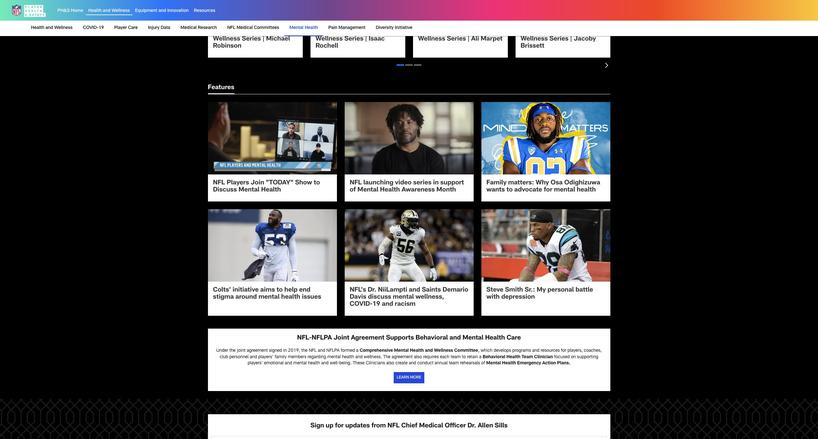 Task type: locate. For each thing, give the bounding box(es) containing it.
& inside nfl mental health & wellness series | isaac rochell
[[373, 29, 378, 35]]

1 vertical spatial team
[[449, 362, 459, 366]]

health and wellness for health and wellness link to the top
[[88, 9, 130, 13]]

video
[[395, 180, 412, 187]]

1 horizontal spatial agreement
[[392, 356, 413, 360]]

health inside nfl mental health & wellness series | jacoby brissett
[[557, 29, 577, 35]]

0 vertical spatial care
[[128, 26, 138, 30]]

1 horizontal spatial covid-
[[350, 302, 373, 308]]

series left ali
[[447, 36, 466, 43]]

wellness inside nfl mental health & wellness series | jacoby brissett
[[521, 36, 548, 43]]

series inside nfl mental health & wellness series | ali marpet
[[447, 36, 466, 43]]

sign
[[310, 424, 324, 430]]

series down the management on the top of the page
[[344, 36, 364, 43]]

formed
[[341, 349, 355, 354]]

health inside nfl launching video series in support of mental health awareness month
[[380, 187, 400, 194]]

mental health
[[290, 26, 318, 30]]

& for michael
[[271, 29, 276, 35]]

| inside nfl mental health & wellness series | michael robinson
[[263, 36, 264, 43]]

stigma
[[213, 295, 234, 301]]

and down discuss
[[382, 302, 393, 308]]

to
[[314, 180, 320, 187], [507, 187, 513, 194], [277, 288, 283, 294], [462, 356, 466, 360]]

to right show
[[314, 180, 320, 187]]

4 | from the left
[[570, 36, 572, 43]]

health and wellness link up player
[[88, 9, 130, 13]]

health inside nfl mental health & wellness series | michael robinson
[[249, 29, 269, 35]]

|
[[263, 36, 264, 43], [365, 36, 367, 43], [468, 36, 470, 43], [570, 36, 572, 43]]

1 horizontal spatial dr.
[[468, 424, 476, 430]]

1 horizontal spatial of
[[481, 362, 485, 366]]

and down player health and safety logo
[[45, 26, 53, 30]]

join
[[251, 180, 264, 187]]

0 vertical spatial players'
[[258, 356, 274, 360]]

health and wellness down ph&s
[[31, 26, 73, 30]]

health down 'regarding'
[[308, 362, 320, 366]]

covid-19 link
[[80, 21, 106, 35]]

mental up well-
[[327, 356, 341, 360]]

nfl mental health & wellness series | isaac rochell
[[316, 29, 385, 50]]

behavioral health team clinician
[[483, 356, 553, 360]]

a right formed
[[356, 349, 359, 354]]

0 vertical spatial team
[[451, 356, 461, 360]]

series left jacoby
[[550, 36, 569, 43]]

the left joint
[[229, 349, 236, 354]]

nfl inside nfl medical committees link
[[227, 26, 235, 30]]

2 series from the left
[[344, 36, 364, 43]]

0 vertical spatial health and wellness
[[88, 9, 130, 13]]

0 vertical spatial dr.
[[368, 288, 376, 294]]

health down formed
[[342, 356, 354, 360]]

robinson
[[213, 43, 242, 50]]

members
[[288, 356, 306, 360]]

3 series from the left
[[447, 36, 466, 43]]

0 vertical spatial 19
[[98, 26, 104, 30]]

learn more
[[397, 376, 421, 380]]

1 horizontal spatial behavioral
[[483, 356, 505, 360]]

care right player
[[128, 26, 138, 30]]

0 vertical spatial agreement
[[247, 349, 268, 354]]

nfl's
[[350, 288, 366, 294]]

| for michael
[[263, 36, 264, 43]]

0 horizontal spatial behavioral
[[416, 336, 448, 342]]

1 horizontal spatial health and wellness
[[88, 9, 130, 13]]

1 horizontal spatial 19
[[373, 302, 380, 308]]

also up conduct
[[414, 356, 422, 360]]

mental inside nfl mental health & wellness series | ali marpet
[[432, 29, 453, 35]]

| inside nfl mental health & wellness series | jacoby brissett
[[570, 36, 572, 43]]

around
[[236, 295, 257, 301]]

banner containing ph&s home
[[0, 0, 818, 36]]

& up isaac
[[373, 29, 378, 35]]

wellness,
[[416, 295, 444, 301]]

0 horizontal spatial the
[[229, 349, 236, 354]]

1 vertical spatial behavioral
[[483, 356, 505, 360]]

medical left the committees
[[237, 26, 253, 30]]

covid- down davis
[[350, 302, 373, 308]]

nfl inside nfl players join "today" show to discuss mental health
[[213, 180, 225, 187]]

learn
[[397, 376, 409, 380]]

1 vertical spatial covid-
[[350, 302, 373, 308]]

& up ali
[[476, 29, 481, 35]]

health inside , which develops programs and resources for players, coaches, club personnel and players' family members regarding mental health and wellness. the agreement also requires each team to retain a
[[342, 356, 354, 360]]

agreement up "create"
[[392, 356, 413, 360]]

players' up emotional
[[258, 356, 274, 360]]

series
[[242, 36, 261, 43], [344, 36, 364, 43], [447, 36, 466, 43], [550, 36, 569, 43]]

nfl for nfl mental health & wellness series | jacoby brissett
[[521, 29, 533, 35]]

19 left player
[[98, 26, 104, 30]]

1 horizontal spatial care
[[507, 336, 521, 342]]

and left saints
[[409, 288, 420, 294]]

more
[[410, 376, 421, 380]]

clinician
[[534, 356, 553, 360]]

| down the committees
[[263, 36, 264, 43]]

and right personnel
[[250, 356, 257, 360]]

nfl inside nfl mental health & wellness series | jacoby brissett
[[521, 29, 533, 35]]

michael
[[266, 36, 290, 43]]

racism
[[395, 302, 416, 308]]

in up the 'month'
[[433, 180, 439, 187]]

1 vertical spatial also
[[386, 362, 394, 366]]

series inside nfl mental health & wellness series | isaac rochell
[[344, 36, 364, 43]]

colts' initiative aims to help end stigma around mental health issues
[[213, 288, 321, 301]]

niilampti
[[378, 288, 407, 294]]

19 inside nfl's dr. niilampti and saints demario davis discuss mental wellness, covid-19 and racism
[[373, 302, 380, 308]]

series down nfl medical committees link
[[242, 36, 261, 43]]

also down the the at the bottom left
[[386, 362, 394, 366]]

"today"
[[266, 180, 294, 187]]

mental inside nfl's dr. niilampti and saints demario davis discuss mental wellness, covid-19 and racism
[[393, 295, 414, 301]]

nfl inside nfl launching video series in support of mental health awareness month
[[350, 180, 362, 187]]

team down each
[[449, 362, 459, 366]]

mental up racism
[[393, 295, 414, 301]]

dr. up discuss
[[368, 288, 376, 294]]

nfl mental health & wellness series | isaac rochell link
[[310, 0, 405, 58]]

nflpa up well-
[[326, 349, 340, 354]]

| left jacoby
[[570, 36, 572, 43]]

1 horizontal spatial the
[[301, 349, 308, 354]]

care inside the page main content main content
[[507, 336, 521, 342]]

steve
[[486, 288, 503, 294]]

to down matters:
[[507, 187, 513, 194]]

health down odighizuwa
[[577, 187, 596, 194]]

team right each
[[451, 356, 461, 360]]

& inside nfl mental health & wellness series | michael robinson
[[271, 29, 276, 35]]

4 series from the left
[[550, 36, 569, 43]]

pain management link
[[326, 21, 368, 35]]

retain
[[467, 356, 478, 360]]

osa
[[551, 180, 563, 187]]

2 vertical spatial for
[[335, 424, 344, 430]]

and down , which develops programs and resources for players, coaches, club personnel and players' family members regarding mental health and wellness. the agreement also requires each team to retain a
[[409, 362, 416, 366]]

nfl mental health & wellness series | michael robinson
[[213, 29, 290, 50]]

mental down osa
[[554, 187, 575, 194]]

1 vertical spatial health and wellness
[[31, 26, 73, 30]]

medical
[[181, 26, 197, 30], [237, 26, 253, 30], [419, 424, 443, 430]]

steve smith sr.: my personal battle with depression
[[486, 288, 593, 301]]

1 horizontal spatial a
[[479, 356, 482, 360]]

health and wellness up player
[[88, 9, 130, 13]]

nfl's dr. niilampti and saints demario davis discuss mental wellness, covid-19 and racism
[[350, 288, 468, 308]]

personal
[[548, 288, 574, 294]]

series for isaac
[[344, 36, 364, 43]]

my
[[537, 288, 546, 294]]

0 vertical spatial also
[[414, 356, 422, 360]]

behavioral down "which"
[[483, 356, 505, 360]]

care inside banner
[[128, 26, 138, 30]]

covid-
[[83, 26, 98, 30], [350, 302, 373, 308]]

1 vertical spatial 19
[[373, 302, 380, 308]]

a down ,
[[479, 356, 482, 360]]

behavioral up requires
[[416, 336, 448, 342]]

0 vertical spatial for
[[544, 187, 553, 194]]

equipment and innovation link
[[135, 9, 189, 13]]

1 horizontal spatial health and wellness link
[[88, 9, 130, 13]]

0 vertical spatial in
[[433, 180, 439, 187]]

action
[[542, 362, 556, 366]]

dr. inside nfl's dr. niilampti and saints demario davis discuss mental wellness, covid-19 and racism
[[368, 288, 376, 294]]

plans.
[[557, 362, 571, 366]]

2 horizontal spatial for
[[561, 349, 566, 354]]

19 down discuss
[[373, 302, 380, 308]]

& for jacoby
[[579, 29, 583, 35]]

1 | from the left
[[263, 36, 264, 43]]

wellness inside nfl mental health & wellness series | ali marpet
[[418, 36, 445, 43]]

0 horizontal spatial care
[[128, 26, 138, 30]]

dr. left allen
[[468, 424, 476, 430]]

3 | from the left
[[468, 36, 470, 43]]

health and wellness for health and wellness link to the bottom
[[31, 26, 73, 30]]

0 horizontal spatial health and wellness link
[[31, 21, 75, 35]]

1 & from the left
[[271, 29, 276, 35]]

ali
[[471, 36, 479, 43]]

1 horizontal spatial medical
[[237, 26, 253, 30]]

under the joint agreement signed in 2019, the nfl and nflpa formed a comprehensive mental health and wellness committee
[[216, 349, 478, 354]]

1 vertical spatial players'
[[248, 362, 263, 366]]

medical left research
[[181, 26, 197, 30]]

0 horizontal spatial for
[[335, 424, 344, 430]]

& inside nfl mental health & wellness series | jacoby brissett
[[579, 29, 583, 35]]

well-
[[330, 362, 339, 366]]

learn more link
[[394, 373, 424, 384]]

1 vertical spatial for
[[561, 349, 566, 354]]

health
[[577, 187, 596, 194], [281, 295, 300, 301], [342, 356, 354, 360], [308, 362, 320, 366]]

joint
[[334, 336, 349, 342]]

| left ali
[[468, 36, 470, 43]]

3 & from the left
[[476, 29, 481, 35]]

of
[[350, 187, 356, 194], [481, 362, 485, 366]]

programs
[[512, 349, 531, 354]]

isaac
[[369, 36, 385, 43]]

0 horizontal spatial a
[[356, 349, 359, 354]]

0 horizontal spatial health and wellness
[[31, 26, 73, 30]]

on
[[571, 356, 576, 360]]

to left help
[[277, 288, 283, 294]]

1 horizontal spatial also
[[414, 356, 422, 360]]

banner
[[0, 0, 818, 36]]

0 horizontal spatial of
[[350, 187, 356, 194]]

0 horizontal spatial dr.
[[368, 288, 376, 294]]

0 horizontal spatial in
[[283, 349, 287, 354]]

agreement right joint
[[247, 349, 268, 354]]

4 & from the left
[[579, 29, 583, 35]]

sr.:
[[525, 288, 535, 294]]

| for jacoby
[[570, 36, 572, 43]]

health and wellness link down ph&s
[[31, 21, 75, 35]]

for inside , which develops programs and resources for players, coaches, club personnel and players' family members regarding mental health and wellness. the agreement also requires each team to retain a
[[561, 349, 566, 354]]

in up family
[[283, 349, 287, 354]]

nfl-nflpa joint agreement supports behavioral and mental health care
[[297, 336, 521, 342]]

0 horizontal spatial 19
[[98, 26, 104, 30]]

1 vertical spatial care
[[507, 336, 521, 342]]

series inside nfl mental health & wellness series | michael robinson
[[242, 36, 261, 43]]

1 vertical spatial a
[[479, 356, 482, 360]]

to inside colts' initiative aims to help end stigma around mental health issues
[[277, 288, 283, 294]]

1 vertical spatial of
[[481, 362, 485, 366]]

regarding
[[308, 356, 326, 360]]

1 vertical spatial agreement
[[392, 356, 413, 360]]

chief
[[401, 424, 418, 430]]

resources
[[194, 9, 215, 13]]

diversity
[[376, 26, 394, 30]]

| for ali
[[468, 36, 470, 43]]

1 horizontal spatial for
[[544, 187, 553, 194]]

and up requires
[[425, 349, 433, 354]]

pain
[[328, 26, 337, 30]]

| inside nfl mental health & wellness series | ali marpet
[[468, 36, 470, 43]]

and up clinician
[[532, 349, 540, 354]]

and left well-
[[321, 362, 329, 366]]

allen
[[478, 424, 493, 430]]

medical right chief
[[419, 424, 443, 430]]

0 vertical spatial behavioral
[[416, 336, 448, 342]]

series inside nfl mental health & wellness series | jacoby brissett
[[550, 36, 569, 43]]

2 & from the left
[[373, 29, 378, 35]]

for right up
[[335, 424, 344, 430]]

covid- inside banner
[[83, 26, 98, 30]]

nflpa up 'regarding'
[[312, 336, 332, 342]]

to down committee
[[462, 356, 466, 360]]

covid- inside nfl's dr. niilampti and saints demario davis discuss mental wellness, covid-19 and racism
[[350, 302, 373, 308]]

health and wellness
[[88, 9, 130, 13], [31, 26, 73, 30]]

0 vertical spatial covid-
[[83, 26, 98, 30]]

| left isaac
[[365, 36, 367, 43]]

signed
[[269, 349, 282, 354]]

care up the programs
[[507, 336, 521, 342]]

team inside focused on supporting players' emotional and mental health and well-being. these clinicians also create and conduct annual team rehearsals of
[[449, 362, 459, 366]]

1 series from the left
[[242, 36, 261, 43]]

in
[[433, 180, 439, 187], [283, 349, 287, 354]]

diversity initiative link
[[373, 21, 415, 35]]

and up committee
[[450, 336, 461, 342]]

for down why
[[544, 187, 553, 194]]

& up michael
[[271, 29, 276, 35]]

mental down aims
[[259, 295, 280, 301]]

0 vertical spatial of
[[350, 187, 356, 194]]

nfl inside nfl mental health & wellness series | isaac rochell
[[316, 29, 328, 35]]

the up the members
[[301, 349, 308, 354]]

covid- down home at the left top
[[83, 26, 98, 30]]

for up 'focused'
[[561, 349, 566, 354]]

team inside , which develops programs and resources for players, coaches, club personnel and players' family members regarding mental health and wellness. the agreement also requires each team to retain a
[[451, 356, 461, 360]]

player
[[114, 26, 127, 30]]

why
[[536, 180, 549, 187]]

matters:
[[508, 180, 534, 187]]

0 vertical spatial health and wellness link
[[88, 9, 130, 13]]

1 horizontal spatial in
[[433, 180, 439, 187]]

& for isaac
[[373, 29, 378, 35]]

Email email field
[[211, 437, 607, 440]]

depression
[[501, 295, 535, 301]]

develops
[[494, 349, 511, 354]]

& up jacoby
[[579, 29, 583, 35]]

for
[[544, 187, 553, 194], [561, 349, 566, 354], [335, 424, 344, 430]]

and left innovation
[[159, 9, 166, 13]]

players' down personnel
[[248, 362, 263, 366]]

nfl inside nfl mental health & wellness series | michael robinson
[[213, 29, 225, 35]]

& inside nfl mental health & wellness series | ali marpet
[[476, 29, 481, 35]]

health down help
[[281, 295, 300, 301]]

personnel
[[229, 356, 249, 360]]

with
[[486, 295, 500, 301]]

health and wellness link
[[88, 9, 130, 13], [31, 21, 75, 35]]

a
[[356, 349, 359, 354], [479, 356, 482, 360]]

| inside nfl mental health & wellness series | isaac rochell
[[365, 36, 367, 43]]

mental inside family matters: why osa odighizuwa wants to advocate for mental health
[[554, 187, 575, 194]]

2 | from the left
[[365, 36, 367, 43]]

players' inside , which develops programs and resources for players, coaches, club personnel and players' family members regarding mental health and wellness. the agreement also requires each team to retain a
[[258, 356, 274, 360]]

launching
[[363, 180, 393, 187]]

0 horizontal spatial also
[[386, 362, 394, 366]]

0 vertical spatial a
[[356, 349, 359, 354]]

mental down the members
[[293, 362, 307, 366]]

nfl inside nfl mental health & wellness series | ali marpet
[[418, 29, 430, 35]]

carousel with 10 items region
[[208, 0, 818, 76]]

0 horizontal spatial covid-
[[83, 26, 98, 30]]

nfl mental health & wellness series | michael robinson link
[[208, 0, 303, 58]]



Task type: vqa. For each thing, say whether or not it's contained in the screenshot.
"NETWORK'S" for 17
no



Task type: describe. For each thing, give the bounding box(es) containing it.
mental health link
[[287, 21, 321, 35]]

month
[[437, 187, 456, 194]]

colts'
[[213, 288, 231, 294]]

series for ali
[[447, 36, 466, 43]]

also inside focused on supporting players' emotional and mental health and well-being. these clinicians also create and conduct annual team rehearsals of
[[386, 362, 394, 366]]

health inside nfl mental health & wellness series | isaac rochell
[[352, 29, 372, 35]]

clinicians
[[366, 362, 385, 366]]

nfl medical committees link
[[225, 21, 282, 35]]

mental inside mental health link
[[290, 26, 304, 30]]

family matters: why osa odighizuwa wants to advocate for mental health link
[[481, 102, 610, 202]]

agreement inside , which develops programs and resources for players, coaches, club personnel and players' family members regarding mental health and wellness. the agreement also requires each team to retain a
[[392, 356, 413, 360]]

health inside nfl players join "today" show to discuss mental health
[[261, 187, 281, 194]]

updates
[[345, 424, 370, 430]]

mental inside , which develops programs and resources for players, coaches, club personnel and players' family members regarding mental health and wellness. the agreement also requires each team to retain a
[[327, 356, 341, 360]]

supports
[[386, 336, 414, 342]]

health inside nfl mental health & wellness series | ali marpet
[[454, 29, 474, 35]]

demario
[[443, 288, 468, 294]]

1 the from the left
[[229, 349, 236, 354]]

aims
[[260, 288, 275, 294]]

nfl players join "today" show to discuss mental health link
[[208, 102, 337, 202]]

to inside nfl players join "today" show to discuss mental health
[[314, 180, 320, 187]]

, which develops programs and resources for players, coaches, club personnel and players' family members regarding mental health and wellness. the agreement also requires each team to retain a
[[220, 349, 602, 360]]

players,
[[568, 349, 583, 354]]

the
[[383, 356, 391, 360]]

focused on supporting players' emotional and mental health and well-being. these clinicians also create and conduct annual team rehearsals of
[[248, 356, 598, 366]]

family matters: why osa odighizuwa wants to advocate for mental health
[[486, 180, 600, 194]]

player care
[[114, 26, 138, 30]]

medical research link
[[178, 21, 220, 35]]

nfl's dr. niilampti and saints demario davis discuss mental wellness, covid-19 and racism link
[[345, 210, 474, 316]]

1 vertical spatial dr.
[[468, 424, 476, 430]]

marpet
[[481, 36, 503, 43]]

colts' initiative aims to help end stigma around mental health issues link
[[208, 210, 337, 309]]

2 the from the left
[[301, 349, 308, 354]]

1 vertical spatial health and wellness link
[[31, 21, 75, 35]]

nfl medical committees
[[227, 26, 279, 30]]

nfl for nfl mental health & wellness series | ali marpet
[[418, 29, 430, 35]]

being.
[[339, 362, 352, 366]]

health inside family matters: why osa odighizuwa wants to advocate for mental health
[[577, 187, 596, 194]]

for inside family matters: why osa odighizuwa wants to advocate for mental health
[[544, 187, 553, 194]]

davis
[[350, 295, 366, 301]]

to inside family matters: why osa odighizuwa wants to advocate for mental health
[[507, 187, 513, 194]]

player care link
[[112, 21, 140, 35]]

player health and safety logo image
[[10, 3, 47, 18]]

mental inside nfl launching video series in support of mental health awareness month
[[358, 187, 378, 194]]

also inside , which develops programs and resources for players, coaches, club personnel and players' family members regarding mental health and wellness. the agreement also requires each team to retain a
[[414, 356, 422, 360]]

nfl for nfl launching video series in support of mental health awareness month
[[350, 180, 362, 187]]

nfl for nfl mental health & wellness series | michael robinson
[[213, 29, 225, 35]]

nfl for nfl players join "today" show to discuss mental health
[[213, 180, 225, 187]]

1 vertical spatial in
[[283, 349, 287, 354]]

requires
[[423, 356, 439, 360]]

series for michael
[[242, 36, 261, 43]]

wellness inside nfl mental health & wellness series | michael robinson
[[213, 36, 240, 43]]

to inside , which develops programs and resources for players, coaches, club personnel and players' family members regarding mental health and wellness. the agreement also requires each team to retain a
[[462, 356, 466, 360]]

supporting
[[577, 356, 598, 360]]

nfl for nfl mental health & wellness series | isaac rochell
[[316, 29, 328, 35]]

1 vertical spatial nflpa
[[326, 349, 340, 354]]

0 horizontal spatial agreement
[[247, 349, 268, 354]]

conduct
[[417, 362, 434, 366]]

and up these
[[355, 356, 363, 360]]

down image
[[605, 63, 610, 68]]

mental inside focused on supporting players' emotional and mental health and well-being. these clinicians also create and conduct annual team rehearsals of
[[293, 362, 307, 366]]

each
[[440, 356, 450, 360]]

series for jacoby
[[550, 36, 569, 43]]

health inside colts' initiative aims to help end stigma around mental health issues
[[281, 295, 300, 301]]

focused
[[554, 356, 570, 360]]

show
[[295, 180, 312, 187]]

rehearsals
[[460, 362, 480, 366]]

and up 'regarding'
[[318, 349, 325, 354]]

mental inside nfl mental health & wellness series | jacoby brissett
[[534, 29, 555, 35]]

mental inside nfl mental health & wellness series | isaac rochell
[[329, 29, 350, 35]]

players' inside focused on supporting players' emotional and mental health and well-being. these clinicians also create and conduct annual team rehearsals of
[[248, 362, 263, 366]]

mental inside nfl mental health & wellness series | michael robinson
[[227, 29, 248, 35]]

| for isaac
[[365, 36, 367, 43]]

2 horizontal spatial medical
[[419, 424, 443, 430]]

awareness
[[402, 187, 435, 194]]

players
[[227, 180, 249, 187]]

of inside focused on supporting players' emotional and mental health and well-being. these clinicians also create and conduct annual team rehearsals of
[[481, 362, 485, 366]]

emergency
[[517, 362, 541, 366]]

mental inside colts' initiative aims to help end stigma around mental health issues
[[259, 295, 280, 301]]

a inside , which develops programs and resources for players, coaches, club personnel and players' family members regarding mental health and wellness. the agreement also requires each team to retain a
[[479, 356, 482, 360]]

nfl mental health & wellness series | jacoby brissett
[[521, 29, 596, 50]]

club
[[220, 356, 228, 360]]

battle
[[576, 288, 593, 294]]

up
[[326, 424, 333, 430]]

initiative
[[395, 26, 412, 30]]

injury data link
[[145, 21, 173, 35]]

nfl mental health & wellness series | ali marpet link
[[413, 0, 508, 51]]

page main content main content
[[0, 0, 818, 392]]

wellness.
[[364, 356, 382, 360]]

and up the covid-19 link at the top left of the page
[[103, 9, 110, 13]]

jacoby
[[574, 36, 596, 43]]

19 inside banner
[[98, 26, 104, 30]]

features
[[208, 85, 234, 91]]

health inside focused on supporting players' emotional and mental health and well-being. these clinicians also create and conduct annual team rehearsals of
[[308, 362, 320, 366]]

in inside nfl launching video series in support of mental health awareness month
[[433, 180, 439, 187]]

& for ali
[[476, 29, 481, 35]]

wellness inside nfl mental health & wellness series | isaac rochell
[[316, 36, 343, 43]]

these
[[353, 362, 365, 366]]

steve smith sr.: my personal battle with depression link
[[481, 210, 610, 309]]

,
[[478, 349, 479, 354]]

committee
[[454, 349, 478, 354]]

ph&s home link
[[58, 9, 83, 13]]

discuss
[[213, 187, 237, 194]]

mental inside nfl players join "today" show to discuss mental health
[[239, 187, 259, 194]]

data
[[161, 26, 170, 30]]

ph&s home
[[58, 9, 83, 13]]

from
[[372, 424, 386, 430]]

emotional
[[264, 362, 284, 366]]

and down family
[[285, 362, 292, 366]]

series
[[413, 180, 432, 187]]

help
[[284, 288, 298, 294]]

management
[[339, 26, 366, 30]]

of inside nfl launching video series in support of mental health awareness month
[[350, 187, 356, 194]]

wants
[[486, 187, 505, 194]]

injury
[[148, 26, 160, 30]]

joint
[[237, 349, 246, 354]]

innovation
[[167, 9, 189, 13]]

nfl for nfl medical committees
[[227, 26, 235, 30]]

nfl mental health & wellness series | jacoby brissett link
[[516, 0, 610, 58]]

0 horizontal spatial medical
[[181, 26, 197, 30]]

coaches,
[[584, 349, 602, 354]]

pain management
[[328, 26, 366, 30]]

0 vertical spatial nflpa
[[312, 336, 332, 342]]

support
[[440, 180, 464, 187]]

resources link
[[194, 9, 215, 13]]

saints
[[422, 288, 441, 294]]

smith
[[505, 288, 523, 294]]

ph&s
[[58, 9, 70, 13]]

equipment
[[135, 9, 157, 13]]



